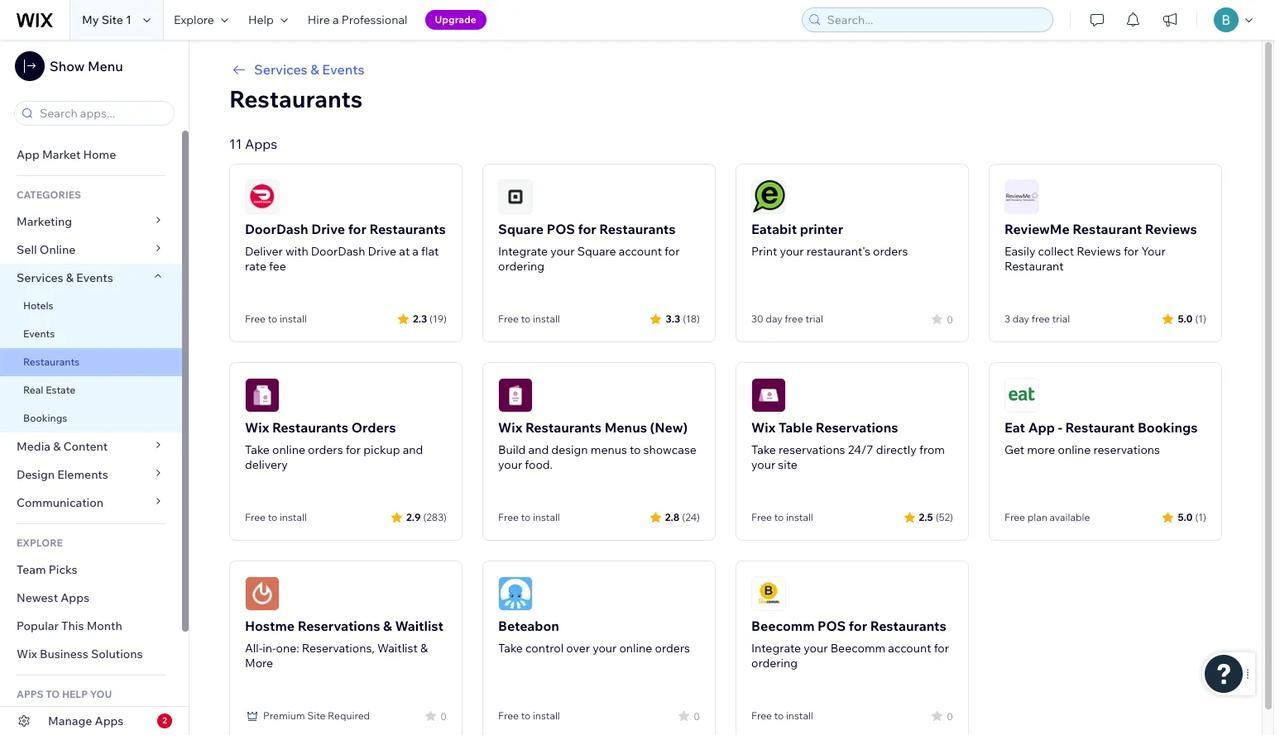 Task type: vqa. For each thing, say whether or not it's contained in the screenshot.
My Site
no



Task type: describe. For each thing, give the bounding box(es) containing it.
reservations inside wix table reservations take reservations 24/7 directly from your site
[[816, 419, 898, 436]]

month
[[87, 619, 122, 634]]

to for doordash drive for restaurants
[[268, 313, 277, 325]]

1 vertical spatial drive
[[368, 244, 396, 259]]

30
[[751, 313, 763, 325]]

take for wix restaurants orders
[[245, 443, 270, 458]]

upgrade button
[[425, 10, 486, 30]]

(24)
[[682, 511, 700, 523]]

your inside wix restaurants menus (new) build and design menus to showcase your food.
[[498, 458, 522, 472]]

team picks link
[[0, 556, 182, 584]]

0 horizontal spatial services & events link
[[0, 264, 182, 292]]

1 horizontal spatial square
[[577, 244, 616, 259]]

free to install for doordash drive for restaurants
[[245, 313, 307, 325]]

hostme reservations & waitlist all-in-one: reservations, waitlist & more
[[245, 618, 444, 671]]

over
[[566, 641, 590, 656]]

your inside the beecomm pos for restaurants integrate your beecomm account for ordering
[[804, 641, 828, 656]]

wix restaurants menus (new) logo image
[[498, 378, 533, 413]]

1
[[126, 12, 131, 27]]

popular this month link
[[0, 612, 182, 640]]

Search... field
[[822, 8, 1047, 31]]

home
[[83, 147, 116, 162]]

beteabon take control over your online orders
[[498, 618, 690, 656]]

reviewme restaurant reviews logo image
[[1004, 180, 1039, 214]]

free for wix restaurants orders
[[245, 511, 266, 524]]

1 horizontal spatial events
[[76, 271, 113, 285]]

apps for newest apps
[[61, 591, 89, 606]]

reservations inside hostme reservations & waitlist all-in-one: reservations, waitlist & more
[[298, 618, 380, 635]]

orders inside beteabon take control over your online orders
[[655, 641, 690, 656]]

Search apps... field
[[35, 102, 169, 125]]

wix business solutions
[[17, 647, 143, 662]]

show
[[50, 58, 85, 74]]

marketing link
[[0, 208, 182, 236]]

2.3
[[413, 312, 427, 325]]

popular
[[17, 619, 59, 634]]

plan
[[1027, 511, 1047, 524]]

app inside eat app - restaurant bookings get more online reservations
[[1028, 419, 1055, 436]]

and inside wix restaurants orders take online orders for pickup and delivery
[[403, 443, 423, 458]]

0 for your
[[947, 313, 953, 326]]

free to install for square pos for restaurants
[[498, 313, 560, 325]]

help
[[62, 688, 88, 701]]

directly
[[876, 443, 917, 458]]

(19)
[[430, 312, 447, 325]]

0 vertical spatial waitlist
[[395, 618, 444, 635]]

0 vertical spatial drive
[[311, 221, 345, 237]]

24/7
[[848, 443, 873, 458]]

install for square pos for restaurants
[[533, 313, 560, 325]]

2.5
[[919, 511, 933, 523]]

to for wix restaurants orders
[[268, 511, 277, 524]]

restaurants inside the beecomm pos for restaurants integrate your beecomm account for ordering
[[870, 618, 946, 635]]

real estate
[[23, 384, 75, 396]]

install for wix table reservations
[[786, 511, 813, 524]]

to for wix restaurants menus (new)
[[521, 511, 531, 524]]

free to install for wix restaurants menus (new)
[[498, 511, 560, 524]]

trial for restaurant
[[1052, 313, 1070, 325]]

take inside beteabon take control over your online orders
[[498, 641, 523, 656]]

your inside beteabon take control over your online orders
[[593, 641, 617, 656]]

available
[[1050, 511, 1090, 524]]

3
[[1004, 313, 1010, 325]]

hotels
[[23, 300, 53, 312]]

pos for square
[[547, 221, 575, 237]]

to
[[46, 688, 60, 701]]

doordash drive for restaurants deliver with doordash drive at a flat rate fee
[[245, 221, 446, 274]]

install for doordash drive for restaurants
[[280, 313, 307, 325]]

pos for beecomm
[[818, 618, 846, 635]]

reservations inside eat app - restaurant bookings get more online reservations
[[1093, 443, 1160, 458]]

to for wix table reservations
[[774, 511, 784, 524]]

your inside eatabit printer print your restaurant's orders
[[780, 244, 804, 259]]

manage
[[48, 714, 92, 729]]

services inside sidebar element
[[17, 271, 63, 285]]

estate
[[46, 384, 75, 396]]

upgrade
[[435, 13, 476, 26]]

5.0 (1) for eat app - restaurant bookings
[[1178, 511, 1206, 523]]

wix table reservations logo image
[[751, 378, 786, 413]]

online inside eat app - restaurant bookings get more online reservations
[[1058, 443, 1091, 458]]

to inside wix restaurants menus (new) build and design menus to showcase your food.
[[630, 443, 641, 458]]

deliver
[[245, 244, 283, 259]]

0 vertical spatial doordash
[[245, 221, 308, 237]]

popular this month
[[17, 619, 122, 634]]

app inside sidebar element
[[17, 147, 40, 162]]

free for beecomm pos for restaurants
[[751, 710, 772, 722]]

newest
[[17, 591, 58, 606]]

menu
[[88, 58, 123, 74]]

reviewme restaurant reviews easily collect reviews for your restaurant
[[1004, 221, 1197, 274]]

free for doordash drive for restaurants
[[245, 313, 266, 325]]

with
[[285, 244, 308, 259]]

premium site required
[[263, 710, 370, 722]]

free to install for wix restaurants orders
[[245, 511, 307, 524]]

free for wix table reservations
[[751, 511, 772, 524]]

required
[[328, 710, 370, 722]]

events link
[[0, 320, 182, 348]]

0 vertical spatial services & events link
[[229, 60, 1222, 79]]

picks
[[49, 563, 77, 578]]

(18)
[[683, 312, 700, 325]]

this
[[61, 619, 84, 634]]

free for wix restaurants menus (new)
[[498, 511, 519, 524]]

site
[[778, 458, 797, 472]]

business
[[40, 647, 88, 662]]

media & content
[[17, 439, 108, 454]]

help button
[[238, 0, 298, 40]]

newest apps
[[17, 591, 89, 606]]

to for beecomm pos for restaurants
[[774, 710, 784, 722]]

sidebar element
[[0, 40, 189, 736]]

restaurants inside 'doordash drive for restaurants deliver with doordash drive at a flat rate fee'
[[369, 221, 446, 237]]

real
[[23, 384, 43, 396]]

2.8 (24)
[[665, 511, 700, 523]]

marketing
[[17, 214, 72, 229]]

fee
[[269, 259, 286, 274]]

one:
[[276, 641, 299, 656]]

orders for printer
[[873, 244, 908, 259]]

square pos for restaurants logo image
[[498, 180, 533, 214]]

wix restaurants orders take online orders for pickup and delivery
[[245, 419, 423, 472]]

(new)
[[650, 419, 688, 436]]

print
[[751, 244, 777, 259]]

site for premium
[[307, 710, 326, 722]]

1 horizontal spatial beecomm
[[830, 641, 885, 656]]

manage apps
[[48, 714, 124, 729]]

orders for restaurants
[[308, 443, 343, 458]]

collect
[[1038, 244, 1074, 259]]

0 for restaurants
[[947, 710, 953, 723]]

get
[[1004, 443, 1024, 458]]

take for wix table reservations
[[751, 443, 776, 458]]

online
[[40, 242, 76, 257]]

0 for waitlist
[[440, 710, 447, 723]]

3.3
[[666, 312, 680, 325]]

design elements
[[17, 467, 108, 482]]

apps to help you
[[17, 688, 112, 701]]

1 vertical spatial waitlist
[[377, 641, 418, 656]]

install for beteabon
[[533, 710, 560, 722]]

square pos for restaurants integrate your square account for ordering
[[498, 221, 680, 274]]

online inside wix restaurants orders take online orders for pickup and delivery
[[272, 443, 305, 458]]

integrate for square
[[498, 244, 548, 259]]

day for reviewme restaurant reviews
[[1012, 313, 1029, 325]]

your
[[1141, 244, 1166, 259]]

show menu
[[50, 58, 123, 74]]

account for beecomm pos for restaurants
[[888, 641, 931, 656]]



Task type: locate. For each thing, give the bounding box(es) containing it.
2 horizontal spatial take
[[751, 443, 776, 458]]

2 trial from the left
[[1052, 313, 1070, 325]]

5.0
[[1178, 312, 1193, 325], [1178, 511, 1193, 523]]

1 5.0 from the top
[[1178, 312, 1193, 325]]

5.0 (1) for reviewme restaurant reviews
[[1178, 312, 1206, 325]]

waitlist
[[395, 618, 444, 635], [377, 641, 418, 656]]

showcase
[[643, 443, 697, 458]]

0 horizontal spatial square
[[498, 221, 544, 237]]

free for eat app - restaurant bookings
[[1004, 511, 1025, 524]]

content
[[63, 439, 108, 454]]

0 vertical spatial beecomm
[[751, 618, 815, 635]]

0 horizontal spatial drive
[[311, 221, 345, 237]]

app market home link
[[0, 141, 182, 169]]

1 vertical spatial (1)
[[1195, 511, 1206, 523]]

free to install for beecomm pos for restaurants
[[751, 710, 813, 722]]

a right hire
[[333, 12, 339, 27]]

rate
[[245, 259, 266, 274]]

for inside wix restaurants orders take online orders for pickup and delivery
[[346, 443, 361, 458]]

1 vertical spatial doordash
[[311, 244, 365, 259]]

and inside wix restaurants menus (new) build and design menus to showcase your food.
[[528, 443, 549, 458]]

1 vertical spatial 5.0 (1)
[[1178, 511, 1206, 523]]

2
[[162, 716, 167, 726]]

1 horizontal spatial ordering
[[751, 656, 798, 671]]

take down beteabon
[[498, 641, 523, 656]]

and right pickup
[[403, 443, 423, 458]]

0 vertical spatial apps
[[245, 136, 277, 152]]

free for beteabon
[[498, 710, 519, 722]]

1 horizontal spatial orders
[[655, 641, 690, 656]]

account
[[619, 244, 662, 259], [888, 641, 931, 656]]

categories
[[17, 189, 81, 201]]

0 horizontal spatial ordering
[[498, 259, 544, 274]]

1 horizontal spatial doordash
[[311, 244, 365, 259]]

services down help button
[[254, 61, 307, 78]]

1 vertical spatial integrate
[[751, 641, 801, 656]]

2.9 (283)
[[406, 511, 447, 523]]

1 horizontal spatial services & events
[[254, 61, 364, 78]]

1 horizontal spatial services & events link
[[229, 60, 1222, 79]]

flat
[[421, 244, 439, 259]]

2 vertical spatial apps
[[95, 714, 124, 729]]

1 horizontal spatial day
[[1012, 313, 1029, 325]]

online down wix restaurants orders logo
[[272, 443, 305, 458]]

services & events
[[254, 61, 364, 78], [17, 271, 113, 285]]

11 apps
[[229, 136, 277, 152]]

my site 1
[[82, 12, 131, 27]]

apps inside "newest apps" link
[[61, 591, 89, 606]]

site
[[101, 12, 123, 27], [307, 710, 326, 722]]

restaurant inside eat app - restaurant bookings get more online reservations
[[1065, 419, 1135, 436]]

bookings inside eat app - restaurant bookings get more online reservations
[[1138, 419, 1198, 436]]

install for beecomm pos for restaurants
[[786, 710, 813, 722]]

0 vertical spatial restaurant
[[1073, 221, 1142, 237]]

1 reservations from the left
[[779, 443, 845, 458]]

your inside wix table reservations take reservations 24/7 directly from your site
[[751, 458, 775, 472]]

doordash drive for restaurants logo image
[[245, 180, 280, 214]]

1 horizontal spatial pos
[[818, 618, 846, 635]]

hostme
[[245, 618, 295, 635]]

1 horizontal spatial reservations
[[816, 419, 898, 436]]

trial for printer
[[805, 313, 823, 325]]

0 horizontal spatial online
[[272, 443, 305, 458]]

0 vertical spatial account
[[619, 244, 662, 259]]

events down sell online link
[[76, 271, 113, 285]]

ordering
[[498, 259, 544, 274], [751, 656, 798, 671]]

wix down popular
[[17, 647, 37, 662]]

online down -
[[1058, 443, 1091, 458]]

2 reservations from the left
[[1093, 443, 1160, 458]]

(1) for reviewme restaurant reviews
[[1195, 312, 1206, 325]]

0 vertical spatial reservations
[[816, 419, 898, 436]]

0 horizontal spatial bookings
[[23, 412, 67, 424]]

1 vertical spatial app
[[1028, 419, 1055, 436]]

control
[[525, 641, 564, 656]]

2 day from the left
[[1012, 313, 1029, 325]]

services & events inside sidebar element
[[17, 271, 113, 285]]

sell online
[[17, 242, 76, 257]]

1 horizontal spatial app
[[1028, 419, 1055, 436]]

integrate down beecomm pos for restaurants logo
[[751, 641, 801, 656]]

&
[[310, 61, 319, 78], [66, 271, 74, 285], [53, 439, 61, 454], [383, 618, 392, 635], [420, 641, 428, 656]]

explore
[[174, 12, 214, 27]]

1 vertical spatial site
[[307, 710, 326, 722]]

services up hotels on the left of the page
[[17, 271, 63, 285]]

0 horizontal spatial integrate
[[498, 244, 548, 259]]

0 vertical spatial 5.0 (1)
[[1178, 312, 1206, 325]]

wix for wix table reservations
[[751, 419, 776, 436]]

1 horizontal spatial online
[[619, 641, 652, 656]]

more
[[1027, 443, 1055, 458]]

0 horizontal spatial free
[[785, 313, 803, 325]]

5.0 for reviewme restaurant reviews
[[1178, 312, 1193, 325]]

communication
[[17, 496, 106, 511]]

0 for over
[[694, 710, 700, 723]]

free right 30
[[785, 313, 803, 325]]

ordering for square
[[498, 259, 544, 274]]

reservations up 24/7
[[816, 419, 898, 436]]

free for eatabit
[[785, 313, 803, 325]]

2 vertical spatial restaurant
[[1065, 419, 1135, 436]]

team picks
[[17, 563, 77, 578]]

restaurants inside sidebar element
[[23, 356, 79, 368]]

2 vertical spatial events
[[23, 328, 55, 340]]

drive
[[311, 221, 345, 237], [368, 244, 396, 259]]

1 free from the left
[[785, 313, 803, 325]]

doordash right with
[[311, 244, 365, 259]]

a
[[333, 12, 339, 27], [412, 244, 419, 259]]

1 horizontal spatial account
[[888, 641, 931, 656]]

wix inside sidebar element
[[17, 647, 37, 662]]

1 vertical spatial services & events link
[[0, 264, 182, 292]]

your
[[550, 244, 575, 259], [780, 244, 804, 259], [498, 458, 522, 472], [751, 458, 775, 472], [593, 641, 617, 656], [804, 641, 828, 656]]

0 vertical spatial square
[[498, 221, 544, 237]]

beteabon logo image
[[498, 577, 533, 611]]

and
[[403, 443, 423, 458], [528, 443, 549, 458]]

wix table reservations take reservations 24/7 directly from your site
[[751, 419, 945, 472]]

1 (1) from the top
[[1195, 312, 1206, 325]]

bookings inside sidebar element
[[23, 412, 67, 424]]

0 vertical spatial 5.0
[[1178, 312, 1193, 325]]

doordash up deliver
[[245, 221, 308, 237]]

0 vertical spatial pos
[[547, 221, 575, 237]]

events down the hire a professional
[[322, 61, 364, 78]]

5.0 for eat app - restaurant bookings
[[1178, 511, 1193, 523]]

restaurant down the reviewme
[[1004, 259, 1064, 274]]

a inside hire a professional "link"
[[333, 12, 339, 27]]

1 horizontal spatial reservations
[[1093, 443, 1160, 458]]

restaurants inside wix restaurants orders take online orders for pickup and delivery
[[272, 419, 348, 436]]

eatabit printer logo image
[[751, 180, 786, 214]]

0 horizontal spatial site
[[101, 12, 123, 27]]

trial right 3
[[1052, 313, 1070, 325]]

1 vertical spatial a
[[412, 244, 419, 259]]

ordering down beecomm pos for restaurants logo
[[751, 656, 798, 671]]

0 vertical spatial events
[[322, 61, 364, 78]]

1 horizontal spatial site
[[307, 710, 326, 722]]

my
[[82, 12, 99, 27]]

hotels link
[[0, 292, 182, 320]]

0 vertical spatial ordering
[[498, 259, 544, 274]]

0 vertical spatial services & events
[[254, 61, 364, 78]]

2 horizontal spatial events
[[322, 61, 364, 78]]

beteabon
[[498, 618, 559, 635]]

solutions
[[91, 647, 143, 662]]

1 horizontal spatial trial
[[1052, 313, 1070, 325]]

site left 1
[[101, 12, 123, 27]]

2 horizontal spatial orders
[[873, 244, 908, 259]]

to for square pos for restaurants
[[521, 313, 531, 325]]

day right 3
[[1012, 313, 1029, 325]]

professional
[[341, 12, 408, 27]]

restaurant up the your at the top
[[1073, 221, 1142, 237]]

sell online link
[[0, 236, 182, 264]]

1 and from the left
[[403, 443, 423, 458]]

1 horizontal spatial services
[[254, 61, 307, 78]]

1 day from the left
[[766, 313, 782, 325]]

1 horizontal spatial take
[[498, 641, 523, 656]]

restaurants link
[[0, 348, 182, 376]]

3.3 (18)
[[666, 312, 700, 325]]

at
[[399, 244, 410, 259]]

1 trial from the left
[[805, 313, 823, 325]]

2.5 (52)
[[919, 511, 953, 523]]

1 5.0 (1) from the top
[[1178, 312, 1206, 325]]

2 free from the left
[[1031, 313, 1050, 325]]

0 horizontal spatial take
[[245, 443, 270, 458]]

bookings link
[[0, 405, 182, 433]]

take inside wix table reservations take reservations 24/7 directly from your site
[[751, 443, 776, 458]]

3 day free trial
[[1004, 313, 1070, 325]]

services & events down hire
[[254, 61, 364, 78]]

apps for manage apps
[[95, 714, 124, 729]]

services & events down online
[[17, 271, 113, 285]]

show menu button
[[15, 51, 123, 81]]

beecomm pos for restaurants logo image
[[751, 577, 786, 611]]

trial
[[805, 313, 823, 325], [1052, 313, 1070, 325]]

you
[[90, 688, 112, 701]]

(1) for eat app - restaurant bookings
[[1195, 511, 1206, 523]]

wix business solutions link
[[0, 640, 182, 669]]

2 5.0 from the top
[[1178, 511, 1193, 523]]

reservations
[[816, 419, 898, 436], [298, 618, 380, 635]]

account inside square pos for restaurants integrate your square account for ordering
[[619, 244, 662, 259]]

1 vertical spatial pos
[[818, 618, 846, 635]]

hire
[[308, 12, 330, 27]]

1 vertical spatial ordering
[[751, 656, 798, 671]]

0 horizontal spatial doordash
[[245, 221, 308, 237]]

eatabit
[[751, 221, 797, 237]]

1 horizontal spatial integrate
[[751, 641, 801, 656]]

pos inside square pos for restaurants integrate your square account for ordering
[[547, 221, 575, 237]]

reservations up the reservations,
[[298, 618, 380, 635]]

restaurant right -
[[1065, 419, 1135, 436]]

reviews up the your at the top
[[1145, 221, 1197, 237]]

0 vertical spatial site
[[101, 12, 123, 27]]

eat
[[1004, 419, 1025, 436]]

1 horizontal spatial free
[[1031, 313, 1050, 325]]

account inside the beecomm pos for restaurants integrate your beecomm account for ordering
[[888, 641, 931, 656]]

install for wix restaurants menus (new)
[[533, 511, 560, 524]]

wix for wix restaurants orders
[[245, 419, 269, 436]]

hostme reservations & waitlist logo image
[[245, 577, 280, 611]]

1 vertical spatial services
[[17, 271, 63, 285]]

printer
[[800, 221, 843, 237]]

integrate inside square pos for restaurants integrate your square account for ordering
[[498, 244, 548, 259]]

0 horizontal spatial events
[[23, 328, 55, 340]]

1 vertical spatial apps
[[61, 591, 89, 606]]

design elements link
[[0, 461, 182, 489]]

site for my
[[101, 12, 123, 27]]

pos inside the beecomm pos for restaurants integrate your beecomm account for ordering
[[818, 618, 846, 635]]

1 horizontal spatial drive
[[368, 244, 396, 259]]

easily
[[1004, 244, 1035, 259]]

install for wix restaurants orders
[[280, 511, 307, 524]]

ordering for beecomm
[[751, 656, 798, 671]]

0 horizontal spatial reservations
[[298, 618, 380, 635]]

1 vertical spatial square
[[577, 244, 616, 259]]

a inside 'doordash drive for restaurants deliver with doordash drive at a flat rate fee'
[[412, 244, 419, 259]]

online inside beteabon take control over your online orders
[[619, 641, 652, 656]]

0 horizontal spatial reviews
[[1077, 244, 1121, 259]]

take left site in the right bottom of the page
[[751, 443, 776, 458]]

wix inside wix restaurants orders take online orders for pickup and delivery
[[245, 419, 269, 436]]

eat app - restaurant bookings logo image
[[1004, 378, 1039, 413]]

newest apps link
[[0, 584, 182, 612]]

0 horizontal spatial account
[[619, 244, 662, 259]]

apps up this
[[61, 591, 89, 606]]

2 5.0 (1) from the top
[[1178, 511, 1206, 523]]

free to install for beteabon
[[498, 710, 560, 722]]

1 vertical spatial reservations
[[298, 618, 380, 635]]

events down hotels on the left of the page
[[23, 328, 55, 340]]

orders
[[351, 419, 396, 436]]

0 vertical spatial orders
[[873, 244, 908, 259]]

orders inside eatabit printer print your restaurant's orders
[[873, 244, 908, 259]]

team
[[17, 563, 46, 578]]

ordering inside square pos for restaurants integrate your square account for ordering
[[498, 259, 544, 274]]

-
[[1058, 419, 1062, 436]]

1 horizontal spatial apps
[[95, 714, 124, 729]]

2 and from the left
[[528, 443, 549, 458]]

free for reviewme
[[1031, 313, 1050, 325]]

1 vertical spatial restaurant
[[1004, 259, 1064, 274]]

design
[[17, 467, 55, 482]]

restaurants inside square pos for restaurants integrate your square account for ordering
[[599, 221, 676, 237]]

1 horizontal spatial reviews
[[1145, 221, 1197, 237]]

your inside square pos for restaurants integrate your square account for ordering
[[550, 244, 575, 259]]

take inside wix restaurants orders take online orders for pickup and delivery
[[245, 443, 270, 458]]

sell
[[17, 242, 37, 257]]

communication link
[[0, 489, 182, 517]]

2 vertical spatial orders
[[655, 641, 690, 656]]

wix down wix restaurants orders logo
[[245, 419, 269, 436]]

0 horizontal spatial services
[[17, 271, 63, 285]]

day right 30
[[766, 313, 782, 325]]

wix
[[245, 419, 269, 436], [498, 419, 522, 436], [751, 419, 776, 436], [17, 647, 37, 662]]

app left market
[[17, 147, 40, 162]]

reservations,
[[302, 641, 375, 656]]

delivery
[[245, 458, 288, 472]]

1 vertical spatial beecomm
[[830, 641, 885, 656]]

1 vertical spatial services & events
[[17, 271, 113, 285]]

free to install for wix table reservations
[[751, 511, 813, 524]]

1 horizontal spatial and
[[528, 443, 549, 458]]

trial right 30
[[805, 313, 823, 325]]

2 horizontal spatial apps
[[245, 136, 277, 152]]

0 horizontal spatial a
[[333, 12, 339, 27]]

eat app - restaurant bookings get more online reservations
[[1004, 419, 1198, 458]]

apps right the 11
[[245, 136, 277, 152]]

help
[[248, 12, 274, 27]]

0 horizontal spatial apps
[[61, 591, 89, 606]]

1 vertical spatial events
[[76, 271, 113, 285]]

apps
[[245, 136, 277, 152], [61, 591, 89, 606], [95, 714, 124, 729]]

services & events link
[[229, 60, 1222, 79], [0, 264, 182, 292]]

integrate down square pos for restaurants logo
[[498, 244, 548, 259]]

to for beteabon
[[521, 710, 531, 722]]

& inside media & content link
[[53, 439, 61, 454]]

1 vertical spatial orders
[[308, 443, 343, 458]]

1 vertical spatial reviews
[[1077, 244, 1121, 259]]

(283)
[[423, 511, 447, 523]]

restaurants inside wix restaurants menus (new) build and design menus to showcase your food.
[[525, 419, 602, 436]]

apps down you
[[95, 714, 124, 729]]

table
[[779, 419, 813, 436]]

wix restaurants orders logo image
[[245, 378, 280, 413]]

a right at
[[412, 244, 419, 259]]

1 vertical spatial 5.0
[[1178, 511, 1193, 523]]

restaurants
[[229, 84, 363, 113], [369, 221, 446, 237], [599, 221, 676, 237], [23, 356, 79, 368], [272, 419, 348, 436], [525, 419, 602, 436], [870, 618, 946, 635]]

2 (1) from the top
[[1195, 511, 1206, 523]]

ordering inside the beecomm pos for restaurants integrate your beecomm account for ordering
[[751, 656, 798, 671]]

elements
[[57, 467, 108, 482]]

integrate for beecomm
[[751, 641, 801, 656]]

wix up 'build'
[[498, 419, 522, 436]]

app left -
[[1028, 419, 1055, 436]]

for inside reviewme restaurant reviews easily collect reviews for your restaurant
[[1124, 244, 1139, 259]]

0 vertical spatial reviews
[[1145, 221, 1197, 237]]

hire a professional link
[[298, 0, 417, 40]]

free for square pos for restaurants
[[498, 313, 519, 325]]

app market home
[[17, 147, 116, 162]]

take down wix restaurants orders logo
[[245, 443, 270, 458]]

wix for wix restaurants menus (new)
[[498, 419, 522, 436]]

0 vertical spatial services
[[254, 61, 307, 78]]

0 horizontal spatial day
[[766, 313, 782, 325]]

account for square pos for restaurants
[[619, 244, 662, 259]]

reservations inside wix table reservations take reservations 24/7 directly from your site
[[779, 443, 845, 458]]

2 horizontal spatial online
[[1058, 443, 1091, 458]]

site right premium
[[307, 710, 326, 722]]

ordering down square pos for restaurants logo
[[498, 259, 544, 274]]

day for eatabit printer
[[766, 313, 782, 325]]

0 horizontal spatial and
[[403, 443, 423, 458]]

1 vertical spatial account
[[888, 641, 931, 656]]

menus
[[605, 419, 647, 436]]

wix inside wix restaurants menus (new) build and design menus to showcase your food.
[[498, 419, 522, 436]]

reservations
[[779, 443, 845, 458], [1093, 443, 1160, 458]]

eatabit printer print your restaurant's orders
[[751, 221, 908, 259]]

orders inside wix restaurants orders take online orders for pickup and delivery
[[308, 443, 343, 458]]

0 horizontal spatial orders
[[308, 443, 343, 458]]

0 vertical spatial a
[[333, 12, 339, 27]]

wix left table
[[751, 419, 776, 436]]

(52)
[[936, 511, 953, 523]]

build
[[498, 443, 526, 458]]

0 vertical spatial (1)
[[1195, 312, 1206, 325]]

from
[[919, 443, 945, 458]]

real estate link
[[0, 376, 182, 405]]

and right 'build'
[[528, 443, 549, 458]]

apps for 11 apps
[[245, 136, 277, 152]]

integrate inside the beecomm pos for restaurants integrate your beecomm account for ordering
[[751, 641, 801, 656]]

free right 3
[[1031, 313, 1050, 325]]

1 horizontal spatial bookings
[[1138, 419, 1198, 436]]

reviews right collect
[[1077, 244, 1121, 259]]

online right 'over'
[[619, 641, 652, 656]]

for inside 'doordash drive for restaurants deliver with doordash drive at a flat rate fee'
[[348, 221, 366, 237]]

pickup
[[363, 443, 400, 458]]

wix inside wix table reservations take reservations 24/7 directly from your site
[[751, 419, 776, 436]]



